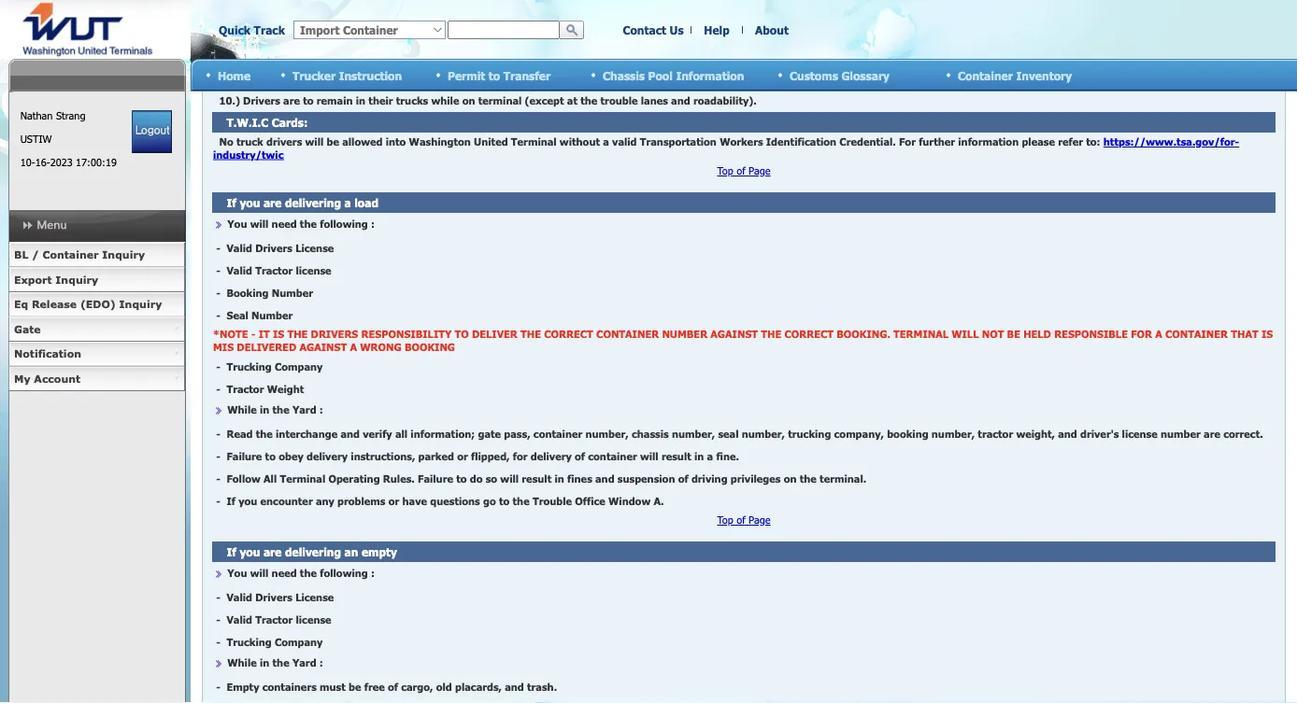 Task type: vqa. For each thing, say whether or not it's contained in the screenshot.
10-04-2023 12:41:38
no



Task type: locate. For each thing, give the bounding box(es) containing it.
chassis pool information
[[603, 68, 744, 82]]

instruction
[[339, 68, 402, 82]]

nathan strang
[[20, 109, 85, 122]]

inquiry for (edo)
[[119, 298, 162, 311]]

my account link
[[8, 367, 185, 392]]

1 horizontal spatial container
[[958, 68, 1013, 82]]

customs glossary
[[790, 68, 890, 82]]

1 vertical spatial container
[[43, 249, 99, 261]]

inquiry up export inquiry link
[[102, 249, 145, 261]]

None text field
[[448, 21, 560, 39]]

1 vertical spatial inquiry
[[55, 273, 98, 286]]

glossary
[[841, 68, 890, 82]]

customs
[[790, 68, 838, 82]]

transfer
[[503, 68, 551, 82]]

16-
[[35, 156, 50, 169]]

us
[[670, 23, 684, 37]]

help
[[704, 23, 730, 37]]

to
[[489, 68, 500, 82]]

0 vertical spatial inquiry
[[102, 249, 145, 261]]

account
[[34, 372, 80, 385]]

inquiry down "bl / container inquiry"
[[55, 273, 98, 286]]

container
[[958, 68, 1013, 82], [43, 249, 99, 261]]

container inside bl / container inquiry link
[[43, 249, 99, 261]]

17:00:20
[[76, 156, 117, 169]]

inquiry right (edo)
[[119, 298, 162, 311]]

about link
[[755, 23, 789, 37]]

export
[[14, 273, 52, 286]]

10-
[[20, 156, 35, 169]]

inventory
[[1016, 68, 1072, 82]]

trucker
[[292, 68, 336, 82]]

container left "inventory"
[[958, 68, 1013, 82]]

inquiry
[[102, 249, 145, 261], [55, 273, 98, 286], [119, 298, 162, 311]]

eq release (edo) inquiry
[[14, 298, 162, 311]]

quick track
[[219, 23, 285, 37]]

container up export inquiry
[[43, 249, 99, 261]]

0 vertical spatial container
[[958, 68, 1013, 82]]

information
[[676, 68, 744, 82]]

gate
[[14, 323, 41, 335]]

2023
[[50, 156, 73, 169]]

(edo)
[[80, 298, 116, 311]]

ustiw
[[20, 133, 52, 145]]

my
[[14, 372, 30, 385]]

0 horizontal spatial container
[[43, 249, 99, 261]]

2 vertical spatial inquiry
[[119, 298, 162, 311]]



Task type: describe. For each thing, give the bounding box(es) containing it.
eq
[[14, 298, 28, 311]]

export inquiry
[[14, 273, 98, 286]]

track
[[254, 23, 285, 37]]

notification
[[14, 348, 81, 360]]

my account
[[14, 372, 80, 385]]

contact
[[623, 23, 666, 37]]

bl
[[14, 249, 28, 261]]

quick
[[219, 23, 251, 37]]

container inventory
[[958, 68, 1072, 82]]

permit
[[448, 68, 485, 82]]

eq release (edo) inquiry link
[[8, 292, 185, 317]]

home
[[218, 68, 251, 82]]

about
[[755, 23, 789, 37]]

bl / container inquiry
[[14, 249, 145, 261]]

10-16-2023 17:00:20
[[20, 156, 117, 169]]

contact us
[[623, 23, 684, 37]]

permit to transfer
[[448, 68, 551, 82]]

inquiry for container
[[102, 249, 145, 261]]

release
[[32, 298, 77, 311]]

gate link
[[8, 317, 185, 342]]

strang
[[56, 109, 85, 122]]

pool
[[648, 68, 673, 82]]

nathan
[[20, 109, 53, 122]]

trucker instruction
[[292, 68, 402, 82]]

/
[[32, 249, 39, 261]]

export inquiry link
[[8, 268, 185, 292]]

bl / container inquiry link
[[8, 243, 185, 268]]

chassis
[[603, 68, 645, 82]]

notification link
[[8, 342, 185, 367]]

login image
[[132, 110, 172, 153]]

help link
[[704, 23, 730, 37]]

contact us link
[[623, 23, 684, 37]]



